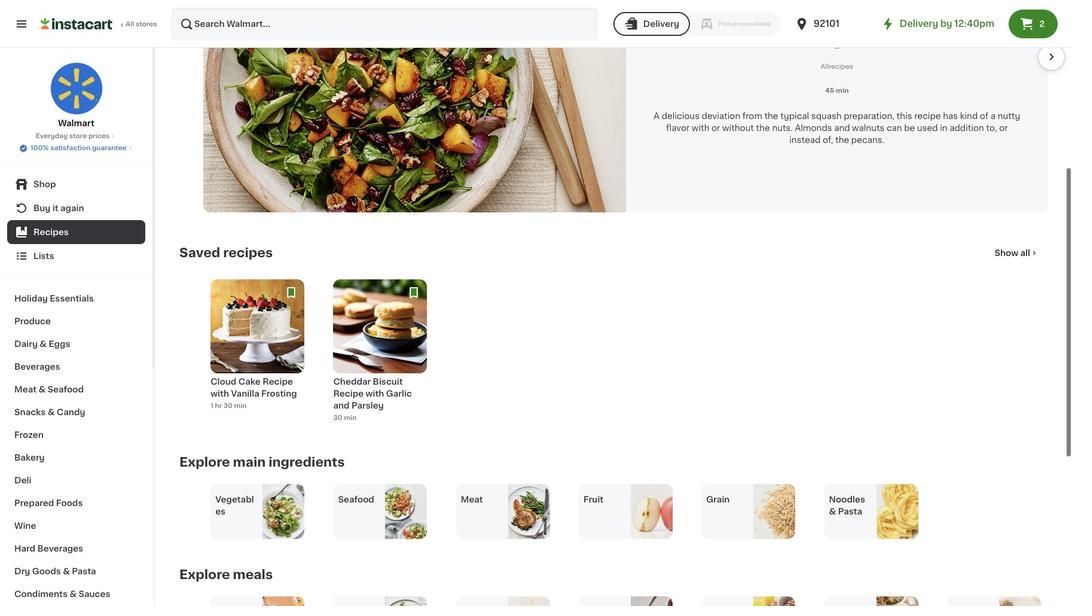 Task type: vqa. For each thing, say whether or not it's contained in the screenshot.
Deli
yes



Task type: describe. For each thing, give the bounding box(es) containing it.
& for dairy
[[40, 340, 47, 348]]

& for snacks
[[48, 408, 55, 416]]

everyday
[[36, 133, 68, 139]]

vegetabl es link
[[211, 484, 305, 539]]

0 horizontal spatial min
[[234, 402, 247, 409]]

30 min
[[333, 414, 357, 421]]

show all
[[995, 249, 1031, 257]]

wine link
[[7, 515, 145, 537]]

all
[[126, 21, 134, 28]]

instead
[[790, 136, 821, 144]]

main
[[233, 456, 266, 468]]

show all link
[[995, 247, 1039, 259]]

all
[[1021, 249, 1031, 257]]

dairy
[[14, 340, 38, 348]]

wine
[[14, 522, 36, 530]]

beverages inside beverages 'link'
[[14, 363, 60, 371]]

condiments
[[14, 590, 68, 598]]

satisfaction
[[50, 145, 90, 151]]

snacks & candy link
[[7, 401, 145, 424]]

min for 45 min
[[836, 87, 849, 94]]

prepared foods
[[14, 499, 83, 507]]

vegetabl es
[[215, 495, 254, 515]]

1 vertical spatial 30
[[333, 414, 342, 421]]

noodles & pasta link
[[825, 484, 919, 539]]

92101 button
[[795, 7, 867, 41]]

deviation
[[702, 112, 741, 120]]

snacks & candy
[[14, 408, 85, 416]]

a delicious deviation from the typical squash preparation, this recipe has kind of a nutty flavor with or without the nuts. almonds and walnuts can be used in addition to, or instead of, the pecans.
[[654, 112, 1021, 144]]

recipe
[[915, 112, 941, 120]]

cheddar biscuit recipe with garlic and parsley
[[333, 377, 412, 410]]

all stores link
[[41, 7, 158, 41]]

again
[[60, 204, 84, 212]]

2 vertical spatial the
[[836, 136, 850, 144]]

buy it again link
[[7, 196, 145, 220]]

0 horizontal spatial pasta
[[72, 567, 96, 576]]

service type group
[[614, 12, 781, 36]]

grain
[[707, 495, 730, 503]]

parsley
[[352, 401, 384, 410]]

by
[[941, 19, 953, 28]]

pasta inside noodles & pasta
[[839, 507, 863, 515]]

delivery by 12:40pm
[[900, 19, 995, 28]]

everyday store prices
[[36, 133, 110, 139]]

recipe card group containing cloud cake recipe with vanilla frosting
[[211, 279, 305, 426]]

cake
[[239, 377, 261, 386]]

100% satisfaction guarantee
[[31, 145, 127, 151]]

hard beverages link
[[7, 537, 145, 560]]

holiday
[[14, 294, 48, 303]]

dairy & eggs link
[[7, 333, 145, 355]]

ingredients
[[269, 456, 345, 468]]

buy it again
[[34, 204, 84, 212]]

min for 30 min
[[344, 414, 357, 421]]

45
[[826, 87, 835, 94]]

frosting
[[261, 389, 297, 398]]

12:40pm
[[955, 19, 995, 28]]

of
[[980, 112, 989, 120]]

prepared foods link
[[7, 492, 145, 515]]

all stores
[[126, 21, 157, 28]]

delivery by 12:40pm link
[[881, 17, 995, 31]]

be
[[905, 124, 916, 132]]

has
[[944, 112, 958, 120]]

of,
[[823, 136, 834, 144]]

prices
[[88, 133, 110, 139]]

0 vertical spatial the
[[765, 112, 779, 120]]

snacks
[[14, 408, 46, 416]]

preparation,
[[844, 112, 895, 120]]

flavor
[[666, 124, 690, 132]]

eggs
[[49, 340, 70, 348]]

in
[[941, 124, 948, 132]]

buy
[[34, 204, 50, 212]]

0 horizontal spatial 30
[[224, 402, 233, 409]]

addition
[[950, 124, 985, 132]]

and inside cheddar biscuit recipe with garlic and parsley
[[333, 401, 350, 410]]

explore main ingredients
[[179, 456, 345, 468]]

saved
[[179, 246, 220, 259]]

from
[[743, 112, 763, 120]]

fruit
[[584, 495, 604, 503]]

to,
[[987, 124, 998, 132]]

without
[[723, 124, 754, 132]]

cloud cake recipe with vanilla frosting
[[211, 377, 297, 398]]

recipe for frosting
[[263, 377, 293, 386]]

delivery for delivery
[[644, 20, 680, 28]]

with inside 'a delicious deviation from the typical squash preparation, this recipe has kind of a nutty flavor with or without the nuts. almonds and walnuts can be used in addition to, or instead of, the pecans.'
[[692, 124, 710, 132]]

can
[[887, 124, 903, 132]]

1 horizontal spatial seafood
[[338, 495, 374, 503]]

lists
[[34, 252, 54, 260]]

Search field
[[172, 8, 597, 39]]

holiday essentials link
[[7, 287, 145, 310]]

recipe for and
[[333, 389, 364, 398]]

meat for meat
[[461, 495, 483, 503]]

noodles & pasta
[[830, 495, 866, 515]]

recipes
[[34, 228, 69, 236]]

a
[[991, 112, 996, 120]]

grain link
[[702, 484, 796, 539]]

100% satisfaction guarantee button
[[19, 141, 134, 153]]

& for condiments
[[70, 590, 77, 598]]

sauces
[[79, 590, 110, 598]]

1
[[211, 402, 213, 409]]

garlic
[[386, 389, 412, 398]]

beverages inside the hard beverages link
[[37, 544, 83, 553]]



Task type: locate. For each thing, give the bounding box(es) containing it.
min right 45
[[836, 87, 849, 94]]

dry goods & pasta link
[[7, 560, 145, 583]]

or down "deviation"
[[712, 124, 721, 132]]

& up snacks & candy
[[39, 385, 46, 394]]

fruit link
[[579, 484, 673, 539]]

1 horizontal spatial meat
[[461, 495, 483, 503]]

recipe inside cheddar biscuit recipe with garlic and parsley
[[333, 389, 364, 398]]

this
[[897, 112, 913, 120]]

0 vertical spatial meat
[[14, 385, 37, 394]]

2
[[1040, 20, 1045, 28]]

almonds
[[795, 124, 833, 132]]

recipe card group
[[211, 279, 305, 426], [333, 279, 427, 426]]

saved recipes
[[179, 246, 273, 259]]

with for cloud cake recipe with vanilla frosting
[[211, 389, 229, 398]]

with inside cheddar biscuit recipe with garlic and parsley
[[366, 389, 384, 398]]

explore left meals
[[179, 568, 230, 581]]

1 recipe card group from the left
[[211, 279, 305, 426]]

guarantee
[[92, 145, 127, 151]]

beverages
[[14, 363, 60, 371], [37, 544, 83, 553]]

frozen
[[14, 431, 44, 439]]

recipe down "cheddar"
[[333, 389, 364, 398]]

pasta down noodles on the bottom right of page
[[839, 507, 863, 515]]

dairy & eggs
[[14, 340, 70, 348]]

0 vertical spatial recipe
[[263, 377, 293, 386]]

with
[[692, 124, 710, 132], [211, 389, 229, 398], [366, 389, 384, 398]]

explore meals
[[179, 568, 273, 581]]

recipe inside the cloud cake recipe with vanilla frosting
[[263, 377, 293, 386]]

dry
[[14, 567, 30, 576]]

cloud
[[211, 377, 237, 386]]

1 vertical spatial beverages
[[37, 544, 83, 553]]

candy
[[57, 408, 85, 416]]

2 explore from the top
[[179, 568, 230, 581]]

1 horizontal spatial delivery
[[900, 19, 939, 28]]

1 horizontal spatial recipe card group
[[333, 279, 427, 426]]

meat & seafood link
[[7, 378, 145, 401]]

0 horizontal spatial delivery
[[644, 20, 680, 28]]

& left eggs
[[40, 340, 47, 348]]

recipe card group containing cheddar biscuit recipe with garlic and parsley
[[333, 279, 427, 426]]

and
[[835, 124, 850, 132], [333, 401, 350, 410]]

1 vertical spatial recipe
[[333, 389, 364, 398]]

meat & seafood
[[14, 385, 84, 394]]

prepared
[[14, 499, 54, 507]]

0 horizontal spatial recipe
[[263, 377, 293, 386]]

0 vertical spatial beverages
[[14, 363, 60, 371]]

walmart logo image
[[50, 62, 103, 115]]

vanilla
[[231, 389, 259, 398]]

used
[[918, 124, 938, 132]]

0 horizontal spatial recipe card group
[[211, 279, 305, 426]]

explore
[[179, 456, 230, 468], [179, 568, 230, 581]]

0 vertical spatial explore
[[179, 456, 230, 468]]

the
[[765, 112, 779, 120], [757, 124, 770, 132], [836, 136, 850, 144]]

1 vertical spatial seafood
[[338, 495, 374, 503]]

0 vertical spatial seafood
[[48, 385, 84, 394]]

2 horizontal spatial min
[[836, 87, 849, 94]]

1 horizontal spatial with
[[366, 389, 384, 398]]

meat link
[[456, 484, 550, 539]]

bakery link
[[7, 446, 145, 469]]

0 vertical spatial min
[[836, 87, 849, 94]]

100%
[[31, 145, 49, 151]]

bakery
[[14, 453, 45, 462]]

& inside noodles & pasta
[[830, 507, 836, 515]]

walmart
[[58, 119, 94, 127]]

and inside 'a delicious deviation from the typical squash preparation, this recipe has kind of a nutty flavor with or without the nuts. almonds and walnuts can be used in addition to, or instead of, the pecans.'
[[835, 124, 850, 132]]

0 vertical spatial pasta
[[839, 507, 863, 515]]

delivery for delivery by 12:40pm
[[900, 19, 939, 28]]

recipes
[[223, 246, 273, 259]]

30 right hr
[[224, 402, 233, 409]]

1 vertical spatial explore
[[179, 568, 230, 581]]

1 vertical spatial and
[[333, 401, 350, 410]]

1 horizontal spatial recipe
[[333, 389, 364, 398]]

nuts.
[[773, 124, 793, 132]]

lists link
[[7, 244, 145, 268]]

allrecipes
[[821, 63, 854, 70]]

typical
[[781, 112, 810, 120]]

explore for explore main ingredients
[[179, 456, 230, 468]]

with right "flavor"
[[692, 124, 710, 132]]

1 horizontal spatial pasta
[[839, 507, 863, 515]]

saved recipes link
[[179, 246, 273, 260]]

beverages up dry goods & pasta at left bottom
[[37, 544, 83, 553]]

nutty
[[998, 112, 1021, 120]]

45 min
[[826, 87, 849, 94]]

explore for explore meals
[[179, 568, 230, 581]]

with inside the cloud cake recipe with vanilla frosting
[[211, 389, 229, 398]]

2 or from the left
[[1000, 124, 1008, 132]]

explore left main
[[179, 456, 230, 468]]

0 horizontal spatial and
[[333, 401, 350, 410]]

vegetabl
[[215, 495, 254, 503]]

or
[[712, 124, 721, 132], [1000, 124, 1008, 132]]

1 horizontal spatial and
[[835, 124, 850, 132]]

0 horizontal spatial meat
[[14, 385, 37, 394]]

1 vertical spatial min
[[234, 402, 247, 409]]

delicious
[[662, 112, 700, 120]]

1 hr 30 min
[[211, 402, 247, 409]]

the right "of,"
[[836, 136, 850, 144]]

walmart link
[[50, 62, 103, 129]]

min down parsley
[[344, 414, 357, 421]]

meat for meat & seafood
[[14, 385, 37, 394]]

None search field
[[171, 7, 598, 41]]

2 recipe card group from the left
[[333, 279, 427, 426]]

& for noodles
[[830, 507, 836, 515]]

it
[[53, 204, 58, 212]]

0 horizontal spatial or
[[712, 124, 721, 132]]

2 horizontal spatial with
[[692, 124, 710, 132]]

produce link
[[7, 310, 145, 333]]

instacart logo image
[[41, 17, 112, 31]]

deli
[[14, 476, 31, 485]]

1 explore from the top
[[179, 456, 230, 468]]

2 vertical spatial min
[[344, 414, 357, 421]]

allrecipes image
[[825, 25, 849, 49]]

with for cheddar biscuit recipe with garlic and parsley
[[366, 389, 384, 398]]

or right to, at the right
[[1000, 124, 1008, 132]]

and up 30 min
[[333, 401, 350, 410]]

& left candy in the bottom of the page
[[48, 408, 55, 416]]

1 horizontal spatial 30
[[333, 414, 342, 421]]

kind
[[961, 112, 978, 120]]

pasta
[[839, 507, 863, 515], [72, 567, 96, 576]]

2 button
[[1009, 10, 1058, 38]]

holiday essentials
[[14, 294, 94, 303]]

the up nuts.
[[765, 112, 779, 120]]

min
[[836, 87, 849, 94], [234, 402, 247, 409], [344, 414, 357, 421]]

item carousel region
[[163, 0, 1065, 212]]

0 vertical spatial 30
[[224, 402, 233, 409]]

& left sauces on the left bottom
[[70, 590, 77, 598]]

with up parsley
[[366, 389, 384, 398]]

delivery
[[900, 19, 939, 28], [644, 20, 680, 28]]

the down the from
[[757, 124, 770, 132]]

show
[[995, 249, 1019, 257]]

deli link
[[7, 469, 145, 492]]

1 vertical spatial meat
[[461, 495, 483, 503]]

dry goods & pasta
[[14, 567, 96, 576]]

pasta up condiments & sauces link
[[72, 567, 96, 576]]

30 down "cheddar"
[[333, 414, 342, 421]]

recipes link
[[7, 220, 145, 244]]

0 horizontal spatial seafood
[[48, 385, 84, 394]]

shop
[[34, 180, 56, 188]]

1 or from the left
[[712, 124, 721, 132]]

meals
[[233, 568, 273, 581]]

& right goods
[[63, 567, 70, 576]]

min down vanilla
[[234, 402, 247, 409]]

1 horizontal spatial or
[[1000, 124, 1008, 132]]

min inside item carousel region
[[836, 87, 849, 94]]

essentials
[[50, 294, 94, 303]]

recipe up frosting at the bottom left
[[263, 377, 293, 386]]

seafood link
[[333, 484, 427, 539]]

biscuit
[[373, 377, 403, 386]]

beverages down dairy & eggs
[[14, 363, 60, 371]]

hr
[[215, 402, 222, 409]]

pecans.
[[852, 136, 885, 144]]

1 vertical spatial the
[[757, 124, 770, 132]]

1 vertical spatial pasta
[[72, 567, 96, 576]]

0 vertical spatial and
[[835, 124, 850, 132]]

& for meat
[[39, 385, 46, 394]]

1 horizontal spatial min
[[344, 414, 357, 421]]

and down squash at the top right
[[835, 124, 850, 132]]

0 horizontal spatial with
[[211, 389, 229, 398]]

with up hr
[[211, 389, 229, 398]]

& down noodles on the bottom right of page
[[830, 507, 836, 515]]

hard
[[14, 544, 35, 553]]

delivery inside button
[[644, 20, 680, 28]]

noodles
[[830, 495, 866, 503]]



